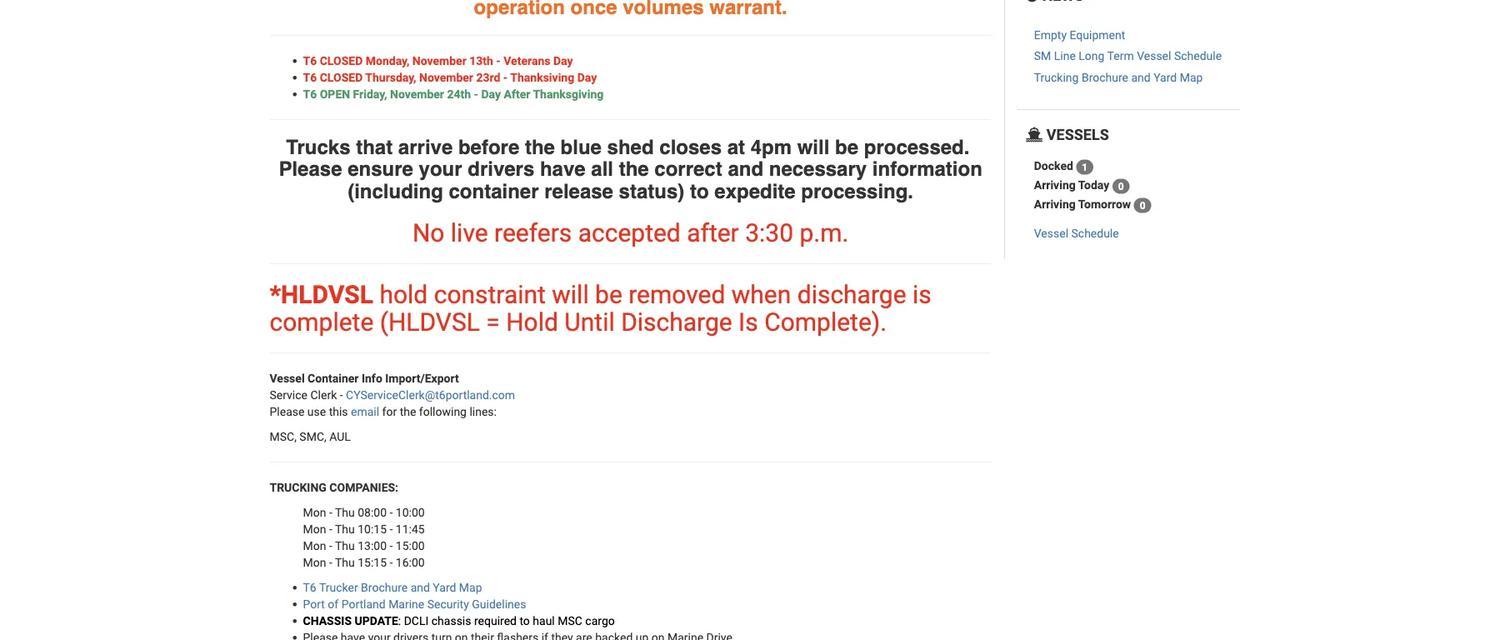 Task type: vqa. For each thing, say whether or not it's contained in the screenshot.


Task type: describe. For each thing, give the bounding box(es) containing it.
hold constraint will be removed when discharge is complete (hldvsl = hold until discharge is complete).
[[270, 280, 932, 337]]

msc
[[558, 614, 583, 628]]

13:00
[[358, 539, 387, 553]]

0 horizontal spatial day
[[481, 87, 501, 101]]

trucking
[[270, 481, 327, 494]]

2 closed from the top
[[320, 70, 363, 84]]

sm line long term vessel schedule link
[[1034, 49, 1222, 63]]

arrive
[[398, 136, 453, 159]]

is
[[739, 307, 758, 337]]

trucking brochure and yard map link
[[1034, 70, 1203, 84]]

24th
[[447, 87, 471, 101]]

empty equipment sm line long term vessel schedule trucking brochure and yard map
[[1034, 28, 1222, 84]]

t6 trucker brochure and yard map link
[[303, 581, 482, 594]]

3 t6 from the top
[[303, 87, 317, 101]]

and inside the empty equipment sm line long term vessel schedule trucking brochure and yard map
[[1132, 70, 1151, 84]]

this
[[329, 405, 348, 418]]

at
[[728, 136, 745, 159]]

be inside the hold constraint will be removed when discharge is complete (hldvsl = hold until discharge is complete).
[[595, 280, 623, 309]]

info
[[362, 371, 383, 385]]

necessary
[[769, 158, 867, 181]]

line
[[1054, 49, 1076, 63]]

2 horizontal spatial the
[[619, 158, 649, 181]]

required
[[474, 614, 517, 628]]

complete
[[270, 307, 374, 337]]

long
[[1079, 49, 1105, 63]]

after
[[504, 87, 530, 101]]

1
[[1082, 161, 1088, 173]]

haul
[[533, 614, 555, 628]]

no live reefers accepted after 3:30 p.m.
[[413, 218, 849, 248]]

to inside 'trucks that arrive before the blue shed closes at 4pm will be processed. please ensure your drivers have all the correct and necessary information (including container release status) to expedite processing.'
[[690, 180, 709, 203]]

chassis
[[303, 614, 352, 628]]

processed.
[[864, 136, 970, 159]]

for
[[382, 405, 397, 418]]

15:15
[[358, 556, 387, 569]]

container
[[308, 371, 359, 385]]

thursday,
[[365, 70, 416, 84]]

3 mon from the top
[[303, 539, 326, 553]]

p.m.
[[800, 218, 849, 248]]

15:00
[[396, 539, 425, 553]]

- right '13:00'
[[390, 539, 393, 553]]

brochure inside the empty equipment sm line long term vessel schedule trucking brochure and yard map
[[1082, 70, 1129, 84]]

to inside the t6 trucker brochure and yard map port of portland marine security guidelines chassis update : dcli chassis required to haul msc cargo
[[520, 614, 530, 628]]

removed
[[629, 280, 726, 309]]

empty equipment link
[[1034, 28, 1126, 42]]

cyserviceclerk@t6portland.com link
[[346, 388, 515, 402]]

docked 1 arriving today 0 arriving tomorrow 0
[[1034, 159, 1146, 212]]

trucks that arrive before the blue shed closes at 4pm will be processed. please ensure your drivers have all the correct and necessary information (including container release status) to expedite processing.
[[279, 136, 983, 203]]

2 arriving from the top
[[1034, 198, 1076, 212]]

1 mon from the top
[[303, 506, 326, 519]]

lines:
[[470, 405, 497, 418]]

4pm
[[751, 136, 792, 159]]

service
[[270, 388, 308, 402]]

no
[[413, 218, 445, 248]]

trucking companies:
[[270, 481, 399, 494]]

1 vertical spatial november
[[419, 70, 473, 84]]

status)
[[619, 180, 685, 203]]

guidelines
[[472, 597, 526, 611]]

container
[[449, 180, 539, 203]]

1 arriving from the top
[[1034, 179, 1076, 192]]

trucker
[[319, 581, 358, 594]]

:
[[398, 614, 401, 628]]

hold
[[380, 280, 428, 309]]

release
[[545, 180, 614, 203]]

will inside 'trucks that arrive before the blue shed closes at 4pm will be processed. please ensure your drivers have all the correct and necessary information (including container release status) to expedite processing.'
[[798, 136, 830, 159]]

until
[[565, 307, 615, 337]]

processing.
[[801, 180, 914, 203]]

companies:
[[330, 481, 399, 494]]

- left 10:00
[[390, 506, 393, 519]]

- inside vessel container info import/export service clerk - cyserviceclerk@t6portland.com please use this email for the following lines:
[[340, 388, 343, 402]]

map inside the t6 trucker brochure and yard map port of portland marine security guidelines chassis update : dcli chassis required to haul msc cargo
[[459, 581, 482, 594]]

map inside the empty equipment sm line long term vessel schedule trucking brochure and yard map
[[1180, 70, 1203, 84]]

- left "10:15"
[[329, 522, 332, 536]]

blue
[[561, 136, 602, 159]]

constraint
[[434, 280, 546, 309]]

monday,
[[366, 54, 410, 67]]

1 vertical spatial day
[[577, 70, 597, 84]]

trucking
[[1034, 70, 1079, 84]]

trucks
[[286, 136, 351, 159]]

23rd
[[476, 70, 501, 84]]

live
[[451, 218, 488, 248]]

(hldvsl
[[380, 307, 480, 337]]

- down trucking companies:
[[329, 506, 332, 519]]

complete).
[[765, 307, 887, 337]]

msc,
[[270, 430, 297, 444]]

msc, smc, aul
[[270, 430, 351, 444]]

smc,
[[300, 430, 327, 444]]

3 thu from the top
[[335, 539, 355, 553]]

marine
[[389, 597, 425, 611]]

be inside 'trucks that arrive before the blue shed closes at 4pm will be processed. please ensure your drivers have all the correct and necessary information (including container release status) to expedite processing.'
[[835, 136, 859, 159]]



Task type: locate. For each thing, give the bounding box(es) containing it.
discharge
[[621, 307, 733, 337]]

and inside 'trucks that arrive before the blue shed closes at 4pm will be processed. please ensure your drivers have all the correct and necessary information (including container release status) to expedite processing.'
[[728, 158, 764, 181]]

brochure
[[1082, 70, 1129, 84], [361, 581, 408, 594]]

t6 left monday,
[[303, 54, 317, 67]]

0 horizontal spatial and
[[411, 581, 430, 594]]

dcli
[[404, 614, 429, 628]]

3:30
[[745, 218, 794, 248]]

1 horizontal spatial day
[[553, 54, 573, 67]]

- right 13th on the top
[[496, 54, 501, 67]]

of
[[328, 597, 339, 611]]

1 closed from the top
[[320, 54, 363, 67]]

1 horizontal spatial to
[[690, 180, 709, 203]]

1 vertical spatial 0
[[1140, 200, 1146, 211]]

will down the reefers
[[552, 280, 589, 309]]

0 vertical spatial 0
[[1119, 181, 1124, 192]]

0 vertical spatial be
[[835, 136, 859, 159]]

equipment
[[1070, 28, 1126, 42]]

4 mon from the top
[[303, 556, 326, 569]]

16:00
[[396, 556, 425, 569]]

1 horizontal spatial will
[[798, 136, 830, 159]]

1 vertical spatial brochure
[[361, 581, 408, 594]]

vessel inside vessel container info import/export service clerk - cyserviceclerk@t6portland.com please use this email for the following lines:
[[270, 371, 305, 385]]

t6 left open
[[303, 87, 317, 101]]

drivers
[[468, 158, 535, 181]]

1 t6 from the top
[[303, 54, 317, 67]]

schedule
[[1175, 49, 1222, 63], [1072, 227, 1119, 241]]

- right 24th
[[474, 87, 479, 101]]

port of portland marine security guidelines link
[[303, 597, 526, 611]]

brochure down long
[[1082, 70, 1129, 84]]

2 vertical spatial november
[[390, 87, 444, 101]]

email link
[[351, 405, 379, 418]]

when
[[732, 280, 791, 309]]

and up port of portland marine security guidelines link
[[411, 581, 430, 594]]

following
[[419, 405, 467, 418]]

thu
[[335, 506, 355, 519], [335, 522, 355, 536], [335, 539, 355, 553], [335, 556, 355, 569]]

1 vertical spatial will
[[552, 280, 589, 309]]

0 up the 'tomorrow'
[[1119, 181, 1124, 192]]

0 vertical spatial yard
[[1154, 70, 1177, 84]]

vessel for vessel schedule
[[1034, 227, 1069, 241]]

0 horizontal spatial will
[[552, 280, 589, 309]]

that
[[356, 136, 393, 159]]

vessel for vessel container info import/export service clerk - cyserviceclerk@t6portland.com please use this email for the following lines:
[[270, 371, 305, 385]]

schedule down the 'tomorrow'
[[1072, 227, 1119, 241]]

1 vertical spatial closed
[[320, 70, 363, 84]]

and
[[1132, 70, 1151, 84], [728, 158, 764, 181], [411, 581, 430, 594]]

- right "10:15"
[[390, 522, 393, 536]]

1 horizontal spatial vessel
[[1034, 227, 1069, 241]]

please left that
[[279, 158, 342, 181]]

1 vertical spatial yard
[[433, 581, 456, 594]]

yard up security on the left bottom of page
[[433, 581, 456, 594]]

yard inside the empty equipment sm line long term vessel schedule trucking brochure and yard map
[[1154, 70, 1177, 84]]

please
[[279, 158, 342, 181], [270, 405, 305, 418]]

the
[[525, 136, 555, 159], [619, 158, 649, 181], [400, 405, 416, 418]]

10:15
[[358, 522, 387, 536]]

*hldvsl
[[270, 280, 374, 309]]

accepted
[[578, 218, 681, 248]]

update
[[355, 614, 398, 628]]

0 vertical spatial day
[[553, 54, 573, 67]]

portland
[[342, 597, 386, 611]]

schedule inside the empty equipment sm line long term vessel schedule trucking brochure and yard map
[[1175, 49, 1222, 63]]

the right 'for' on the bottom of the page
[[400, 405, 416, 418]]

2 vertical spatial and
[[411, 581, 430, 594]]

vessel down docked 1 arriving today 0 arriving tomorrow 0 in the top of the page
[[1034, 227, 1069, 241]]

1 horizontal spatial the
[[525, 136, 555, 159]]

thu down trucking companies:
[[335, 506, 355, 519]]

0 horizontal spatial be
[[595, 280, 623, 309]]

0 vertical spatial and
[[1132, 70, 1151, 84]]

ship image
[[1026, 127, 1043, 142]]

1 vertical spatial to
[[520, 614, 530, 628]]

vessel right term
[[1137, 49, 1172, 63]]

before
[[458, 136, 520, 159]]

hold
[[506, 307, 558, 337]]

1 vertical spatial and
[[728, 158, 764, 181]]

t6 up port
[[303, 581, 317, 594]]

thanksgiving
[[533, 87, 604, 101]]

closed
[[320, 54, 363, 67], [320, 70, 363, 84]]

tomorrow
[[1079, 198, 1131, 212]]

=
[[486, 307, 500, 337]]

the left blue at top left
[[525, 136, 555, 159]]

and right correct
[[728, 158, 764, 181]]

0 horizontal spatial to
[[520, 614, 530, 628]]

0 vertical spatial map
[[1180, 70, 1203, 84]]

aul
[[329, 430, 351, 444]]

0 horizontal spatial yard
[[433, 581, 456, 594]]

please down service
[[270, 405, 305, 418]]

1 horizontal spatial be
[[835, 136, 859, 159]]

thu left "10:15"
[[335, 522, 355, 536]]

1 horizontal spatial schedule
[[1175, 49, 1222, 63]]

0 vertical spatial to
[[690, 180, 709, 203]]

thanksiving
[[511, 70, 575, 84]]

brochure inside the t6 trucker brochure and yard map port of portland marine security guidelines chassis update : dcli chassis required to haul msc cargo
[[361, 581, 408, 594]]

2 horizontal spatial vessel
[[1137, 49, 1172, 63]]

and down sm line long term vessel schedule link
[[1132, 70, 1151, 84]]

1 horizontal spatial yard
[[1154, 70, 1177, 84]]

t6
[[303, 54, 317, 67], [303, 70, 317, 84], [303, 87, 317, 101], [303, 581, 317, 594]]

port
[[303, 597, 325, 611]]

yard down sm line long term vessel schedule link
[[1154, 70, 1177, 84]]

0 vertical spatial arriving
[[1034, 179, 1076, 192]]

security
[[427, 597, 469, 611]]

today
[[1079, 179, 1110, 192]]

vessel schedule
[[1034, 227, 1119, 241]]

open
[[320, 87, 350, 101]]

expedite
[[715, 180, 796, 203]]

vessels
[[1043, 126, 1109, 143]]

4 thu from the top
[[335, 556, 355, 569]]

4 t6 from the top
[[303, 581, 317, 594]]

mon
[[303, 506, 326, 519], [303, 522, 326, 536], [303, 539, 326, 553], [303, 556, 326, 569]]

- right 23rd
[[503, 70, 508, 84]]

1 horizontal spatial 0
[[1140, 200, 1146, 211]]

day down 23rd
[[481, 87, 501, 101]]

shed
[[607, 136, 654, 159]]

1 vertical spatial please
[[270, 405, 305, 418]]

2 horizontal spatial and
[[1132, 70, 1151, 84]]

to
[[690, 180, 709, 203], [520, 614, 530, 628]]

0 horizontal spatial map
[[459, 581, 482, 594]]

ensure
[[348, 158, 413, 181]]

the right all on the top left
[[619, 158, 649, 181]]

t6 closed monday, november 13th - veterans day t6 closed thursday, november 23rd - thanksiving day t6 open friday, november 24th - day after thanksgiving
[[303, 54, 604, 101]]

arriving down docked
[[1034, 179, 1076, 192]]

map up security on the left bottom of page
[[459, 581, 482, 594]]

the inside vessel container info import/export service clerk - cyserviceclerk@t6portland.com please use this email for the following lines:
[[400, 405, 416, 418]]

0 horizontal spatial schedule
[[1072, 227, 1119, 241]]

0 horizontal spatial 0
[[1119, 181, 1124, 192]]

closes
[[660, 136, 722, 159]]

arriving up vessel schedule in the top right of the page
[[1034, 198, 1076, 212]]

0 vertical spatial closed
[[320, 54, 363, 67]]

1 vertical spatial schedule
[[1072, 227, 1119, 241]]

cyserviceclerk@t6portland.com
[[346, 388, 515, 402]]

please inside 'trucks that arrive before the blue shed closes at 4pm will be processed. please ensure your drivers have all the correct and necessary information (including container release status) to expedite processing.'
[[279, 158, 342, 181]]

veterans
[[504, 54, 551, 67]]

yard
[[1154, 70, 1177, 84], [433, 581, 456, 594]]

1 vertical spatial be
[[595, 280, 623, 309]]

vessel container info import/export service clerk - cyserviceclerk@t6portland.com please use this email for the following lines:
[[270, 371, 515, 418]]

(including
[[348, 180, 443, 203]]

0 horizontal spatial brochure
[[361, 581, 408, 594]]

- up trucker
[[329, 556, 332, 569]]

1 horizontal spatial and
[[728, 158, 764, 181]]

2 vertical spatial vessel
[[270, 371, 305, 385]]

map down sm line long term vessel schedule link
[[1180, 70, 1203, 84]]

mon - thu 08:00 - 10:00 mon - thu 10:15 - 11:45 mon - thu 13:00 - 15:00 mon - thu 15:15 - 16:00
[[303, 506, 425, 569]]

1 vertical spatial arriving
[[1034, 198, 1076, 212]]

13th
[[470, 54, 493, 67]]

have
[[540, 158, 586, 181]]

1 vertical spatial vessel
[[1034, 227, 1069, 241]]

thu left '13:00'
[[335, 539, 355, 553]]

0 vertical spatial please
[[279, 158, 342, 181]]

and inside the t6 trucker brochure and yard map port of portland marine security guidelines chassis update : dcli chassis required to haul msc cargo
[[411, 581, 430, 594]]

clerk
[[311, 388, 337, 402]]

be down accepted
[[595, 280, 623, 309]]

thu up trucker
[[335, 556, 355, 569]]

t6 up trucks
[[303, 70, 317, 84]]

2 horizontal spatial day
[[577, 70, 597, 84]]

0 vertical spatial schedule
[[1175, 49, 1222, 63]]

will right 4pm
[[798, 136, 830, 159]]

1 horizontal spatial map
[[1180, 70, 1203, 84]]

0 horizontal spatial the
[[400, 405, 416, 418]]

will
[[798, 136, 830, 159], [552, 280, 589, 309]]

- right 15:15 in the left of the page
[[390, 556, 393, 569]]

0 vertical spatial brochure
[[1082, 70, 1129, 84]]

day up thanksgiving
[[577, 70, 597, 84]]

0 vertical spatial november
[[413, 54, 467, 67]]

- left '13:00'
[[329, 539, 332, 553]]

2 vertical spatial day
[[481, 87, 501, 101]]

2 mon from the top
[[303, 522, 326, 536]]

2 t6 from the top
[[303, 70, 317, 84]]

10:00
[[396, 506, 425, 519]]

your
[[419, 158, 462, 181]]

use
[[308, 405, 326, 418]]

t6 inside the t6 trucker brochure and yard map port of portland marine security guidelines chassis update : dcli chassis required to haul msc cargo
[[303, 581, 317, 594]]

2 thu from the top
[[335, 522, 355, 536]]

0 right the 'tomorrow'
[[1140, 200, 1146, 211]]

vessel up service
[[270, 371, 305, 385]]

-
[[496, 54, 501, 67], [503, 70, 508, 84], [474, 87, 479, 101], [340, 388, 343, 402], [329, 506, 332, 519], [390, 506, 393, 519], [329, 522, 332, 536], [390, 522, 393, 536], [329, 539, 332, 553], [390, 539, 393, 553], [329, 556, 332, 569], [390, 556, 393, 569]]

reefers
[[494, 218, 572, 248]]

vessel inside the empty equipment sm line long term vessel schedule trucking brochure and yard map
[[1137, 49, 1172, 63]]

info circle image
[[1026, 0, 1039, 2]]

be up processing.
[[835, 136, 859, 159]]

0 horizontal spatial vessel
[[270, 371, 305, 385]]

sm
[[1034, 49, 1052, 63]]

0 vertical spatial vessel
[[1137, 49, 1172, 63]]

t6 trucker brochure and yard map port of portland marine security guidelines chassis update : dcli chassis required to haul msc cargo
[[303, 581, 615, 628]]

1 vertical spatial map
[[459, 581, 482, 594]]

will inside the hold constraint will be removed when discharge is complete (hldvsl = hold until discharge is complete).
[[552, 280, 589, 309]]

0 vertical spatial will
[[798, 136, 830, 159]]

vessel
[[1137, 49, 1172, 63], [1034, 227, 1069, 241], [270, 371, 305, 385]]

- up this on the left of page
[[340, 388, 343, 402]]

08:00
[[358, 506, 387, 519]]

please inside vessel container info import/export service clerk - cyserviceclerk@t6portland.com please use this email for the following lines:
[[270, 405, 305, 418]]

1 horizontal spatial brochure
[[1082, 70, 1129, 84]]

all
[[591, 158, 614, 181]]

schedule right term
[[1175, 49, 1222, 63]]

to left haul
[[520, 614, 530, 628]]

yard inside the t6 trucker brochure and yard map port of portland marine security guidelines chassis update : dcli chassis required to haul msc cargo
[[433, 581, 456, 594]]

vessel schedule link
[[1034, 227, 1119, 241]]

brochure up portland
[[361, 581, 408, 594]]

information
[[873, 158, 983, 181]]

to up after
[[690, 180, 709, 203]]

1 thu from the top
[[335, 506, 355, 519]]

cargo
[[586, 614, 615, 628]]

day up the thanksiving on the left
[[553, 54, 573, 67]]



